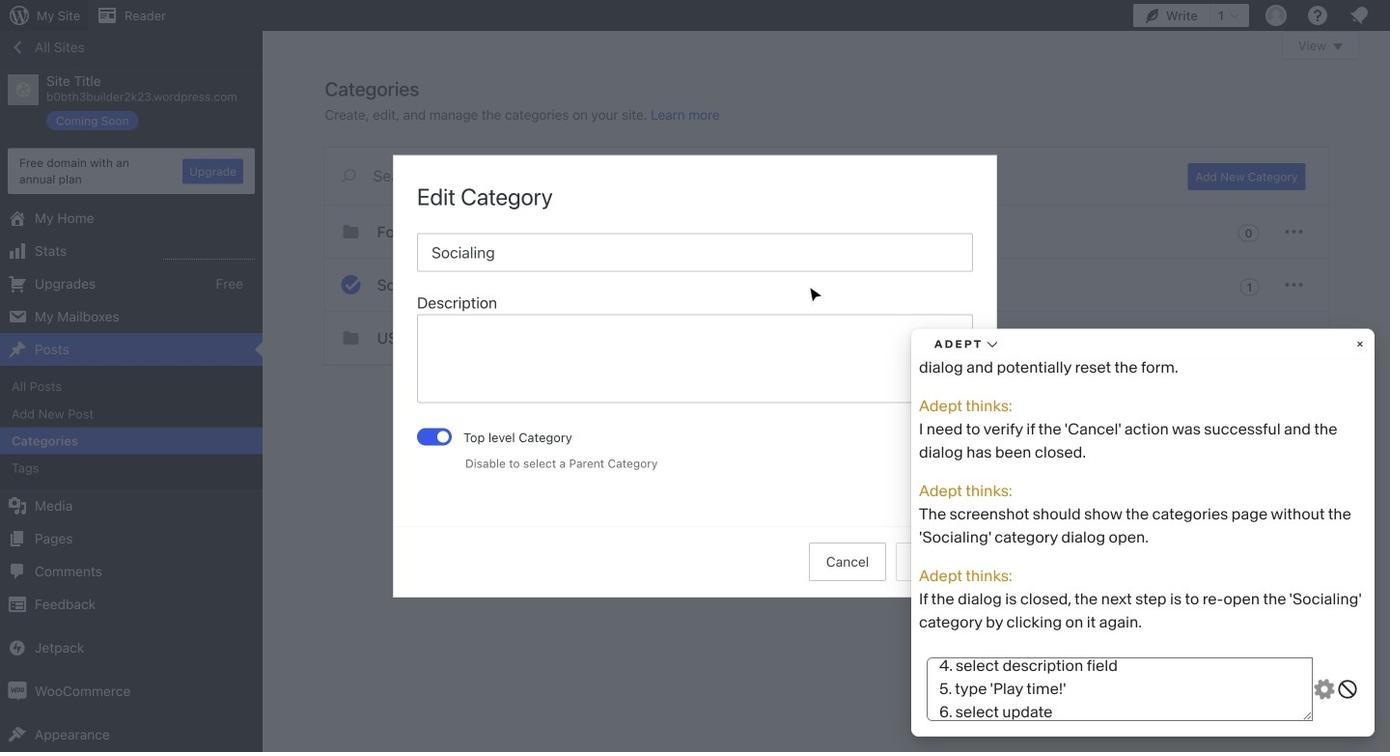 Task type: vqa. For each thing, say whether or not it's contained in the screenshot.
Highest Hourly Views 0 image
yes



Task type: locate. For each thing, give the bounding box(es) containing it.
list item
[[1382, 98, 1391, 169], [1382, 199, 1391, 289]]

None text field
[[417, 314, 973, 403]]

1 vertical spatial toggle menu image
[[1283, 273, 1306, 296]]

update your profile, personal settings, and more image
[[1265, 4, 1288, 27]]

highest hourly views 0 image
[[163, 247, 255, 260]]

0 vertical spatial toggle menu image
[[1283, 220, 1306, 243]]

1 list item from the top
[[1382, 98, 1391, 169]]

3 toggle menu image from the top
[[1283, 326, 1306, 350]]

main content
[[325, 31, 1360, 365]]

None search field
[[325, 148, 1165, 204]]

1 vertical spatial list item
[[1382, 199, 1391, 289]]

row
[[325, 206, 1329, 365]]

0 vertical spatial list item
[[1382, 98, 1391, 169]]

dialog
[[394, 156, 997, 597]]

socialing image
[[339, 273, 363, 296]]

closed image
[[1334, 43, 1343, 50]]

1 toggle menu image from the top
[[1283, 220, 1306, 243]]

2 vertical spatial toggle menu image
[[1283, 326, 1306, 350]]

toggle menu image
[[1283, 220, 1306, 243], [1283, 273, 1306, 296], [1283, 326, 1306, 350]]

2 toggle menu image from the top
[[1283, 273, 1306, 296]]

help image
[[1307, 4, 1330, 27]]

group
[[417, 291, 973, 409]]



Task type: describe. For each thing, give the bounding box(es) containing it.
toggle menu image for socialing image
[[1283, 273, 1306, 296]]

toggle menu image for the usc image
[[1283, 326, 1306, 350]]

img image
[[8, 682, 27, 701]]

manage your notifications image
[[1348, 4, 1371, 27]]

toggle menu image for folder icon
[[1283, 220, 1306, 243]]

2 list item from the top
[[1382, 199, 1391, 289]]

folder image
[[339, 220, 363, 243]]

New Category Name text field
[[417, 233, 973, 272]]

usc image
[[339, 326, 363, 350]]



